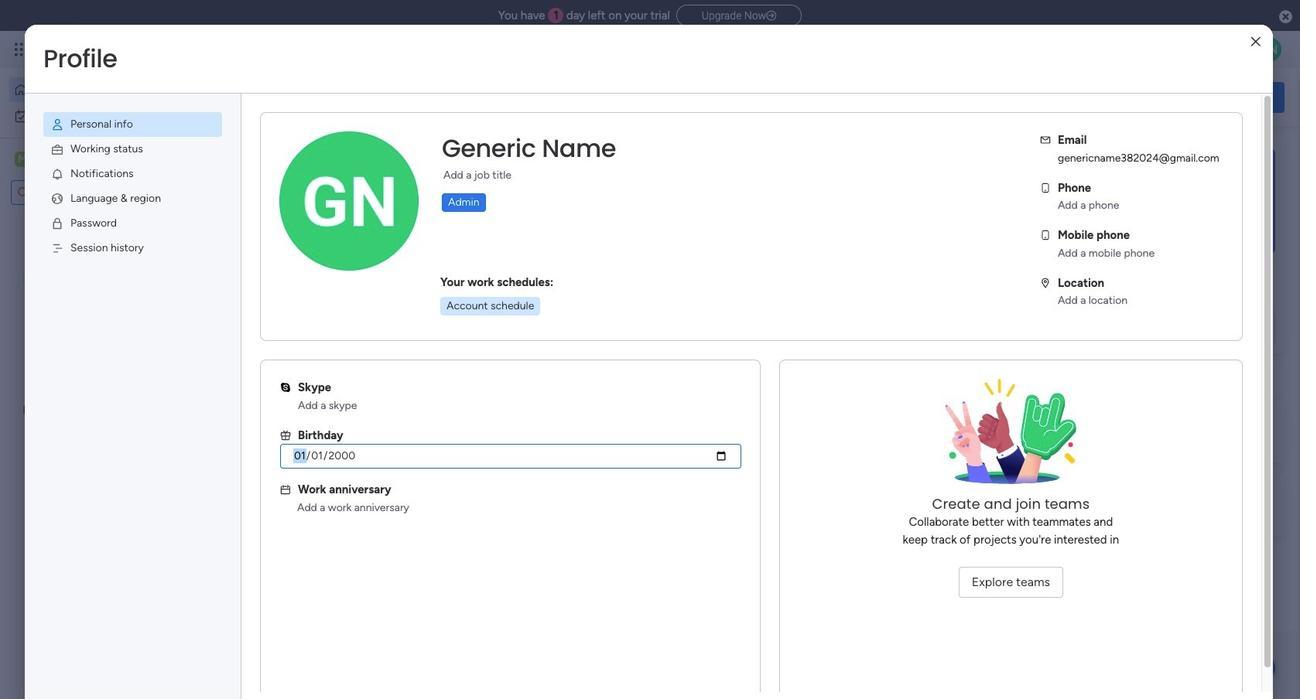 Task type: describe. For each thing, give the bounding box(es) containing it.
select product image
[[14, 42, 29, 57]]

1 menu item from the top
[[43, 112, 222, 137]]

templates image image
[[1066, 148, 1271, 255]]

Search in workspace field
[[33, 184, 111, 202]]

generic name image
[[1257, 37, 1282, 62]]

close image
[[1251, 36, 1261, 48]]

add to favorites image
[[462, 314, 477, 329]]

workspace selection element
[[15, 150, 129, 170]]

getting started element
[[1053, 401, 1285, 462]]

clear search image
[[112, 185, 128, 200]]

workspace image
[[15, 151, 30, 168]]

session history image
[[50, 241, 64, 255]]

close my workspaces image
[[239, 452, 258, 470]]

2 menu item from the top
[[43, 137, 222, 162]]

6 menu item from the top
[[43, 236, 222, 261]]

menu menu
[[25, 94, 241, 279]]

public board image for component icon
[[514, 313, 531, 330]]

public board image for component image
[[258, 313, 276, 330]]



Task type: vqa. For each thing, say whether or not it's contained in the screenshot.
Update Feed image
no



Task type: locate. For each thing, give the bounding box(es) containing it.
component image
[[258, 338, 272, 352]]

5 menu item from the top
[[43, 211, 222, 236]]

password image
[[50, 217, 64, 231]]

option up personal info icon at the left
[[9, 77, 188, 102]]

working status image
[[50, 142, 64, 156]]

dapulse close image
[[1279, 9, 1292, 25]]

dapulse rightstroke image
[[766, 10, 776, 22]]

Add a birthday date field
[[280, 444, 741, 469]]

1 public board image from the left
[[258, 313, 276, 330]]

2 public board image from the left
[[514, 313, 531, 330]]

public board image up component icon
[[514, 313, 531, 330]]

0 vertical spatial option
[[9, 77, 188, 102]]

notifications image
[[50, 167, 64, 181]]

1 option from the top
[[9, 77, 188, 102]]

quick search results list box
[[239, 176, 1015, 381]]

no teams image
[[934, 379, 1088, 495]]

public board image up component image
[[258, 313, 276, 330]]

None field
[[438, 132, 620, 165]]

option
[[9, 77, 188, 102], [9, 104, 188, 128]]

option up workspace selection element
[[9, 104, 188, 128]]

1 vertical spatial option
[[9, 104, 188, 128]]

open update feed (inbox) image
[[239, 399, 258, 418]]

0 horizontal spatial public board image
[[258, 313, 276, 330]]

language & region image
[[50, 192, 64, 206]]

component image
[[514, 338, 528, 352]]

2 option from the top
[[9, 104, 188, 128]]

4 menu item from the top
[[43, 187, 222, 211]]

menu item
[[43, 112, 222, 137], [43, 137, 222, 162], [43, 162, 222, 187], [43, 187, 222, 211], [43, 211, 222, 236], [43, 236, 222, 261]]

v2 user feedback image
[[1065, 88, 1077, 106]]

workspace image
[[265, 498, 302, 535]]

close recently visited image
[[239, 157, 258, 176]]

3 menu item from the top
[[43, 162, 222, 187]]

1 horizontal spatial public board image
[[514, 313, 531, 330]]

personal info image
[[50, 118, 64, 132]]

public board image
[[258, 313, 276, 330], [514, 313, 531, 330]]

v2 bolt switch image
[[1186, 89, 1195, 106]]



